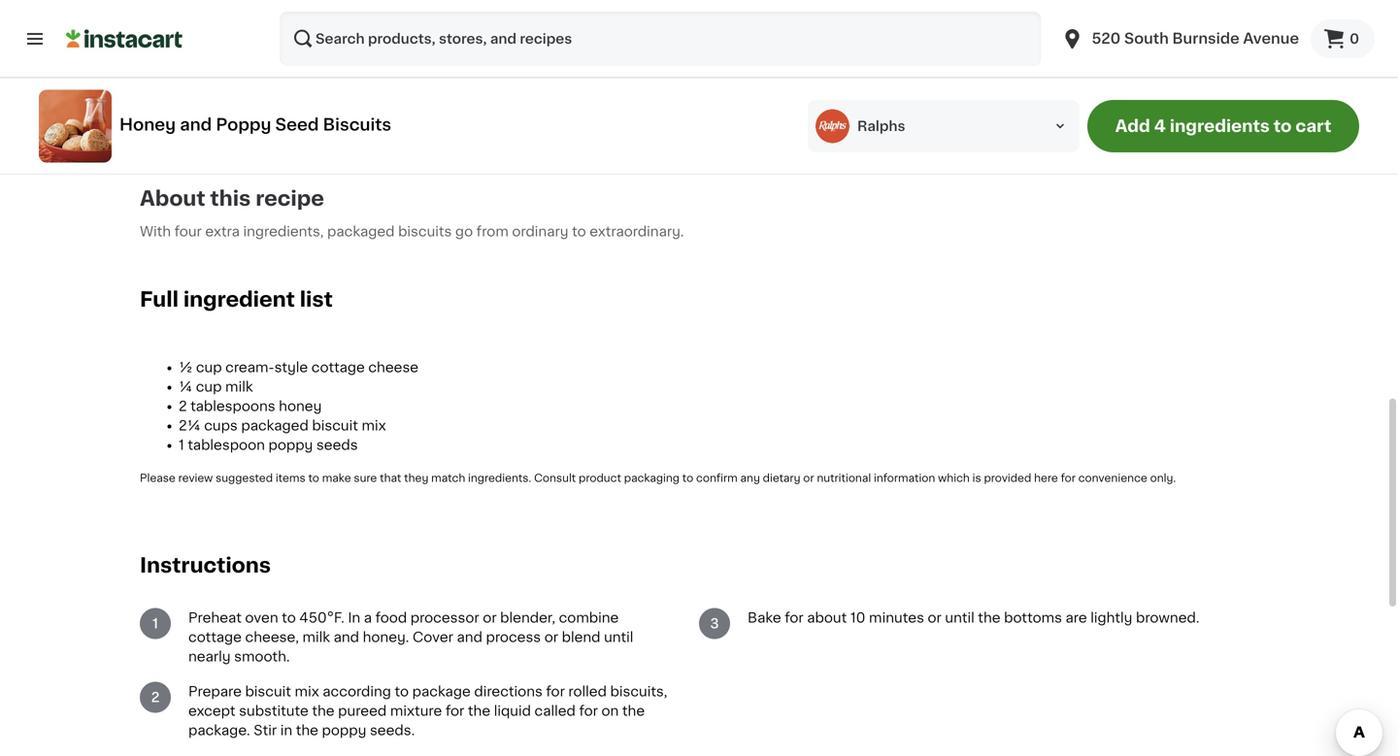 Task type: vqa. For each thing, say whether or not it's contained in the screenshot.
Preheat oven to 450°F. In a food processor or blender, combine cottage cheese, milk and honey. Cover and process or blend until nearly smooth.
yes



Task type: locate. For each thing, give the bounding box(es) containing it.
milk down cream-
[[225, 380, 253, 394]]

bear
[[140, 84, 171, 98]]

1 vertical spatial cup
[[196, 380, 222, 394]]

0 horizontal spatial biscuit
[[245, 685, 291, 699]]

1 horizontal spatial until
[[945, 612, 975, 625]]

recipe
[[256, 189, 324, 209]]

poppy
[[269, 439, 313, 452], [322, 724, 367, 738]]

2 for 2
[[151, 691, 160, 705]]

here
[[1035, 473, 1059, 484]]

extraordinary.
[[590, 225, 684, 239]]

0 vertical spatial honey
[[242, 45, 286, 59]]

cottage down preheat
[[188, 631, 242, 645]]

go
[[455, 225, 473, 239]]

mix up substitute
[[295, 685, 319, 699]]

honey inside the 2 tablespoons honey kroger® clover honey bear
[[242, 45, 286, 59]]

or left blend
[[545, 631, 559, 645]]

honey inside ½ cup cream-style cottage cheese ¼ cup milk 2 tablespoons honey 2¼ cups packaged biscuit mix 1 tablespoon poppy seeds
[[279, 400, 322, 413]]

None search field
[[280, 12, 1042, 66]]

1 vertical spatial until
[[604, 631, 634, 645]]

0 vertical spatial cup
[[196, 361, 222, 375]]

0 horizontal spatial until
[[604, 631, 634, 645]]

1 horizontal spatial poppy
[[322, 724, 367, 738]]

honey
[[242, 45, 286, 59], [279, 400, 322, 413]]

1
[[179, 439, 184, 452], [153, 617, 158, 631]]

0 horizontal spatial mix
[[295, 685, 319, 699]]

package
[[412, 685, 471, 699]]

information
[[874, 473, 936, 484]]

style
[[274, 361, 308, 375]]

1 vertical spatial poppy
[[322, 724, 367, 738]]

1 vertical spatial cottage
[[188, 631, 242, 645]]

to inside prepare biscuit mix according to package directions for rolled biscuits, except substitute the pureed mixture for the liquid called for on the package. stir in the poppy seeds.
[[395, 685, 409, 699]]

0 vertical spatial 1
[[179, 439, 184, 452]]

add
[[1116, 118, 1151, 135]]

0 horizontal spatial and
[[180, 116, 212, 133]]

0 vertical spatial milk
[[225, 380, 253, 394]]

packaged inside ½ cup cream-style cottage cheese ¼ cup milk 2 tablespoons honey 2¼ cups packaged biscuit mix 1 tablespoon poppy seeds
[[241, 419, 309, 433]]

bake
[[748, 612, 782, 625]]

ordinary
[[512, 225, 569, 239]]

dietary
[[763, 473, 801, 484]]

1 horizontal spatial mix
[[362, 419, 386, 433]]

honey down 'increment quantity' icon
[[242, 45, 286, 59]]

biscuit up substitute
[[245, 685, 291, 699]]

1 vertical spatial biscuit
[[245, 685, 291, 699]]

1 vertical spatial packaged
[[241, 419, 309, 433]]

poppy inside ½ cup cream-style cottage cheese ¼ cup milk 2 tablespoons honey 2¼ cups packaged biscuit mix 1 tablespoon poppy seeds
[[269, 439, 313, 452]]

until down combine
[[604, 631, 634, 645]]

1 left preheat
[[153, 617, 158, 631]]

1 vertical spatial tablespoons
[[191, 400, 275, 413]]

burnside
[[1173, 32, 1240, 46]]

instructions
[[140, 556, 271, 576]]

to
[[1274, 118, 1292, 135], [572, 225, 586, 239], [308, 473, 319, 484], [683, 473, 694, 484], [282, 612, 296, 625], [395, 685, 409, 699]]

or
[[804, 473, 814, 484], [483, 612, 497, 625], [928, 612, 942, 625], [545, 631, 559, 645]]

0 horizontal spatial poppy
[[269, 439, 313, 452]]

called
[[535, 705, 576, 718]]

honey.
[[363, 631, 409, 645]]

2 left except on the bottom of the page
[[151, 691, 160, 705]]

0 vertical spatial packaged
[[327, 225, 395, 239]]

1 horizontal spatial 2
[[151, 691, 160, 705]]

1 horizontal spatial cottage
[[312, 361, 365, 375]]

to left confirm
[[683, 473, 694, 484]]

seeds.
[[370, 724, 415, 738]]

1 vertical spatial mix
[[295, 685, 319, 699]]

2 down ¼ at the left bottom
[[179, 400, 187, 413]]

cart
[[1296, 118, 1332, 135]]

product group
[[140, 0, 307, 140]]

tablespoons up clover
[[152, 45, 239, 59]]

milk down 450°f.
[[303, 631, 330, 645]]

the right in
[[296, 724, 319, 738]]

cream-
[[225, 361, 274, 375]]

milk inside ½ cup cream-style cottage cheese ¼ cup milk 2 tablespoons honey 2¼ cups packaged biscuit mix 1 tablespoon poppy seeds
[[225, 380, 253, 394]]

packaged left the biscuits
[[327, 225, 395, 239]]

to up cheese,
[[282, 612, 296, 625]]

biscuit inside ½ cup cream-style cottage cheese ¼ cup milk 2 tablespoons honey 2¼ cups packaged biscuit mix 1 tablespoon poppy seeds
[[312, 419, 358, 433]]

0 vertical spatial honey
[[245, 65, 290, 78]]

extra
[[205, 225, 240, 239]]

to inside button
[[1274, 118, 1292, 135]]

until inside the preheat oven to 450°f. in a food processor or blender, combine cottage cheese, milk and honey. cover and process or blend until nearly smooth.
[[604, 631, 634, 645]]

nearly
[[188, 650, 231, 664]]

review
[[178, 473, 213, 484]]

520 south burnside avenue button
[[1049, 12, 1311, 66]]

kroger®
[[140, 65, 194, 78]]

package.
[[188, 724, 250, 738]]

confirm
[[696, 473, 738, 484]]

please review suggested items to make sure that they match ingredients. consult product packaging to confirm any dietary or nutritional information which is provided here for convenience only.
[[140, 473, 1176, 484]]

0 horizontal spatial 2
[[140, 45, 148, 59]]

0 horizontal spatial milk
[[225, 380, 253, 394]]

the down according
[[312, 705, 335, 718]]

0 horizontal spatial cottage
[[188, 631, 242, 645]]

honey inside the 2 tablespoons honey kroger® clover honey bear
[[245, 65, 290, 78]]

tablespoons up cups
[[191, 400, 275, 413]]

cottage inside ½ cup cream-style cottage cheese ¼ cup milk 2 tablespoons honey 2¼ cups packaged biscuit mix 1 tablespoon poppy seeds
[[312, 361, 365, 375]]

preheat
[[188, 612, 242, 625]]

milk
[[225, 380, 253, 394], [303, 631, 330, 645]]

honey
[[245, 65, 290, 78], [119, 116, 176, 133]]

packaged up tablespoon
[[241, 419, 309, 433]]

to inside the preheat oven to 450°f. in a food processor or blender, combine cottage cheese, milk and honey. cover and process or blend until nearly smooth.
[[282, 612, 296, 625]]

and down in
[[334, 631, 359, 645]]

biscuit
[[312, 419, 358, 433], [245, 685, 291, 699]]

1 horizontal spatial 1
[[179, 439, 184, 452]]

and down processor
[[457, 631, 483, 645]]

biscuits
[[323, 116, 392, 133]]

and
[[180, 116, 212, 133], [334, 631, 359, 645], [457, 631, 483, 645]]

1 horizontal spatial biscuit
[[312, 419, 358, 433]]

0 vertical spatial biscuit
[[312, 419, 358, 433]]

ingredients.
[[468, 473, 532, 484]]

which
[[938, 473, 970, 484]]

1 down 2¼ at the bottom left of page
[[179, 439, 184, 452]]

alternatives
[[173, 126, 238, 137]]

four
[[175, 225, 202, 239]]

increment quantity image
[[276, 4, 299, 27]]

2 vertical spatial 2
[[151, 691, 160, 705]]

mix up sure
[[362, 419, 386, 433]]

honey down 'style'
[[279, 400, 322, 413]]

honey right clover
[[245, 65, 290, 78]]

1 inside ½ cup cream-style cottage cheese ¼ cup milk 2 tablespoons honey 2¼ cups packaged biscuit mix 1 tablespoon poppy seeds
[[179, 439, 184, 452]]

0 horizontal spatial 1
[[153, 617, 158, 631]]

0 vertical spatial tablespoons
[[152, 45, 239, 59]]

1 vertical spatial honey
[[119, 116, 176, 133]]

bake for about 10 minutes or until the bottoms are lightly browned.
[[748, 612, 1200, 625]]

1 vertical spatial milk
[[303, 631, 330, 645]]

1 horizontal spatial milk
[[303, 631, 330, 645]]

cup
[[196, 361, 222, 375], [196, 380, 222, 394]]

0 vertical spatial cottage
[[312, 361, 365, 375]]

0 vertical spatial mix
[[362, 419, 386, 433]]

process
[[486, 631, 541, 645]]

to up mixture
[[395, 685, 409, 699]]

honey down bear
[[119, 116, 176, 133]]

preheat oven to 450°f. in a food processor or blender, combine cottage cheese, milk and honey. cover and process or blend until nearly smooth.
[[188, 612, 634, 664]]

cover
[[413, 631, 454, 645]]

2 up kroger®
[[140, 45, 148, 59]]

0 vertical spatial 2
[[140, 45, 148, 59]]

mix
[[362, 419, 386, 433], [295, 685, 319, 699]]

cup right ½
[[196, 361, 222, 375]]

for down rolled
[[579, 705, 598, 718]]

2 for 2 tablespoons honey kroger® clover honey bear
[[140, 45, 148, 59]]

tablespoons
[[152, 45, 239, 59], [191, 400, 275, 413]]

match
[[431, 473, 465, 484]]

with
[[140, 225, 171, 239]]

1 vertical spatial 2
[[179, 400, 187, 413]]

2 tablespoons honey kroger® clover honey bear
[[140, 45, 290, 98]]

cup right ¼ at the left bottom
[[196, 380, 222, 394]]

cottage right 'style'
[[312, 361, 365, 375]]

1 vertical spatial honey
[[279, 400, 322, 413]]

browned.
[[1136, 612, 1200, 625]]

until right "minutes"
[[945, 612, 975, 625]]

poppy down pureed
[[322, 724, 367, 738]]

to left 'make'
[[308, 473, 319, 484]]

1 cup from the top
[[196, 361, 222, 375]]

and right show
[[180, 116, 212, 133]]

2 inside the 2 tablespoons honey kroger® clover honey bear
[[140, 45, 148, 59]]

honey and poppy seed biscuits
[[119, 116, 392, 133]]

ralphs image
[[816, 109, 850, 143]]

show
[[140, 126, 170, 137]]

0 horizontal spatial packaged
[[241, 419, 309, 433]]

0 vertical spatial poppy
[[269, 439, 313, 452]]

2 horizontal spatial and
[[457, 631, 483, 645]]

pureed
[[338, 705, 387, 718]]

poppy up items
[[269, 439, 313, 452]]

1 vertical spatial 1
[[153, 617, 158, 631]]

520
[[1092, 32, 1121, 46]]

2 horizontal spatial 2
[[179, 400, 187, 413]]

1 horizontal spatial honey
[[245, 65, 290, 78]]

to left cart
[[1274, 118, 1292, 135]]

biscuit up seeds
[[312, 419, 358, 433]]

bottoms
[[1004, 612, 1063, 625]]

for down package
[[446, 705, 465, 718]]



Task type: describe. For each thing, give the bounding box(es) containing it.
ralphs button
[[808, 100, 1080, 152]]

biscuits,
[[610, 685, 668, 699]]

make
[[322, 473, 351, 484]]

rolled
[[569, 685, 607, 699]]

show alternatives
[[140, 126, 238, 137]]

or right "minutes"
[[928, 612, 942, 625]]

food
[[376, 612, 407, 625]]

from
[[477, 225, 509, 239]]

prepare
[[188, 685, 242, 699]]

with four extra ingredients, packaged biscuits go from ordinary to extraordinary.
[[140, 225, 684, 239]]

product
[[579, 473, 622, 484]]

mixture
[[390, 705, 442, 718]]

ingredients
[[1170, 118, 1270, 135]]

520 south burnside avenue button
[[1061, 12, 1300, 66]]

poppy
[[216, 116, 271, 133]]

convenience
[[1079, 473, 1148, 484]]

nutritional
[[817, 473, 871, 484]]

add 4 ingredients to cart
[[1116, 118, 1332, 135]]

ralphs
[[858, 119, 906, 133]]

is
[[973, 473, 982, 484]]

0 vertical spatial until
[[945, 612, 975, 625]]

tablespoon
[[188, 439, 265, 452]]

to right ordinary
[[572, 225, 586, 239]]

or right dietary
[[804, 473, 814, 484]]

the left bottoms
[[978, 612, 1001, 625]]

cheese,
[[245, 631, 299, 645]]

oven
[[245, 612, 278, 625]]

smooth.
[[234, 650, 290, 664]]

on
[[602, 705, 619, 718]]

¼
[[179, 380, 192, 394]]

poppy inside prepare biscuit mix according to package directions for rolled biscuits, except substitute the pureed mixture for the liquid called for on the package. stir in the poppy seeds.
[[322, 724, 367, 738]]

liquid
[[494, 705, 531, 718]]

blend
[[562, 631, 601, 645]]

0 horizontal spatial honey
[[119, 116, 176, 133]]

ingredients,
[[243, 225, 324, 239]]

packaging
[[624, 473, 680, 484]]

any
[[741, 473, 760, 484]]

ingredient
[[183, 290, 295, 310]]

tablespoons inside the 2 tablespoons honey kroger® clover honey bear
[[152, 45, 239, 59]]

tablespoons inside ½ cup cream-style cottage cheese ¼ cup milk 2 tablespoons honey 2¼ cups packaged biscuit mix 1 tablespoon poppy seeds
[[191, 400, 275, 413]]

10
[[851, 612, 866, 625]]

mix inside ½ cup cream-style cottage cheese ¼ cup milk 2 tablespoons honey 2¼ cups packaged biscuit mix 1 tablespoon poppy seeds
[[362, 419, 386, 433]]

south
[[1125, 32, 1169, 46]]

avenue
[[1244, 32, 1300, 46]]

that
[[380, 473, 402, 484]]

520 south burnside avenue
[[1092, 32, 1300, 46]]

consult
[[534, 473, 576, 484]]

mix inside prepare biscuit mix according to package directions for rolled biscuits, except substitute the pureed mixture for the liquid called for on the package. stir in the poppy seeds.
[[295, 685, 319, 699]]

2 inside ½ cup cream-style cottage cheese ¼ cup milk 2 tablespoons honey 2¼ cups packaged biscuit mix 1 tablespoon poppy seeds
[[179, 400, 187, 413]]

provided
[[984, 473, 1032, 484]]

combine
[[559, 612, 619, 625]]

4
[[1155, 118, 1166, 135]]

except
[[188, 705, 236, 718]]

only.
[[1151, 473, 1176, 484]]

instacart logo image
[[66, 27, 183, 51]]

they
[[404, 473, 429, 484]]

the left liquid on the bottom of page
[[468, 705, 491, 718]]

1 horizontal spatial and
[[334, 631, 359, 645]]

about
[[140, 189, 205, 209]]

directions
[[474, 685, 543, 699]]

½
[[179, 361, 193, 375]]

clover
[[197, 65, 241, 78]]

minutes
[[869, 612, 925, 625]]

in
[[348, 612, 361, 625]]

blender,
[[500, 612, 556, 625]]

add 4 ingredients to cart button
[[1088, 100, 1360, 152]]

items
[[276, 473, 306, 484]]

a
[[364, 612, 372, 625]]

seed
[[275, 116, 319, 133]]

about this recipe
[[140, 189, 324, 209]]

substitute
[[239, 705, 309, 718]]

for right here
[[1061, 473, 1076, 484]]

0 button
[[1311, 19, 1375, 58]]

cups
[[204, 419, 238, 433]]

½ cup cream-style cottage cheese ¼ cup milk 2 tablespoons honey 2¼ cups packaged biscuit mix 1 tablespoon poppy seeds
[[179, 361, 419, 452]]

full
[[140, 290, 179, 310]]

2 cup from the top
[[196, 380, 222, 394]]

for right bake
[[785, 612, 804, 625]]

sure
[[354, 473, 377, 484]]

milk inside the preheat oven to 450°f. in a food processor or blender, combine cottage cheese, milk and honey. cover and process or blend until nearly smooth.
[[303, 631, 330, 645]]

Search field
[[280, 12, 1042, 66]]

biscuits
[[398, 225, 452, 239]]

list
[[300, 290, 333, 310]]

show alternatives button
[[140, 124, 307, 140]]

please
[[140, 473, 176, 484]]

1 horizontal spatial packaged
[[327, 225, 395, 239]]

in
[[280, 724, 293, 738]]

or up process
[[483, 612, 497, 625]]

this
[[210, 189, 251, 209]]

the down biscuits,
[[622, 705, 645, 718]]

stir
[[254, 724, 277, 738]]

prepare biscuit mix according to package directions for rolled biscuits, except substitute the pureed mixture for the liquid called for on the package. stir in the poppy seeds.
[[188, 685, 668, 738]]

are
[[1066, 612, 1088, 625]]

suggested
[[216, 473, 273, 484]]

biscuit inside prepare biscuit mix according to package directions for rolled biscuits, except substitute the pureed mixture for the liquid called for on the package. stir in the poppy seeds.
[[245, 685, 291, 699]]

cottage inside the preheat oven to 450°f. in a food processor or blender, combine cottage cheese, milk and honey. cover and process or blend until nearly smooth.
[[188, 631, 242, 645]]

according
[[323, 685, 391, 699]]

for up 'called'
[[546, 685, 565, 699]]



